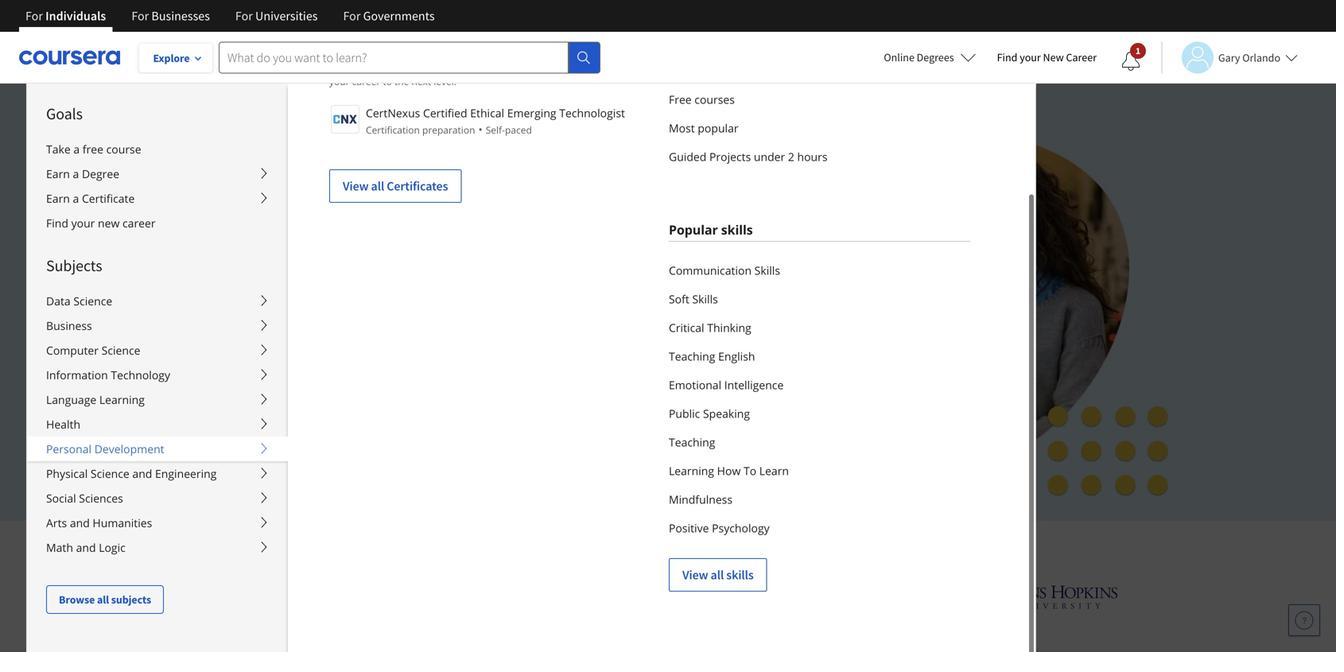 Task type: describe. For each thing, give the bounding box(es) containing it.
certnexus
[[366, 105, 420, 120]]

take a free course
[[46, 142, 141, 157]]

banner navigation
[[13, 0, 447, 32]]

gary orlando
[[1218, 51, 1281, 65]]

0 vertical spatial career
[[546, 58, 575, 71]]

class
[[481, 223, 520, 247]]

logic
[[99, 540, 126, 555]]

skills inside in 3-9 months, gain the skills to break into a new career or take your career to the next level.
[[434, 58, 456, 71]]

all for subjects
[[97, 593, 109, 607]]

guided
[[669, 149, 707, 164]]

new
[[1043, 50, 1064, 64]]

7-
[[262, 393, 273, 409]]

online
[[884, 50, 915, 64]]

level.
[[434, 75, 457, 88]]

job-
[[317, 251, 348, 275]]

for for individuals
[[25, 8, 43, 24]]

health button
[[27, 412, 288, 437]]

certnexus certified ethical emerging technologist certification preparation • self-paced
[[366, 105, 625, 137]]

self-
[[486, 123, 505, 136]]

teaching english
[[669, 349, 755, 364]]

view all certificates
[[343, 178, 448, 194]]

/month, cancel anytime
[[226, 357, 358, 372]]

1 horizontal spatial to
[[383, 75, 392, 88]]

find your new career link
[[27, 211, 288, 235]]

for for governments
[[343, 8, 361, 24]]

personal
[[46, 441, 92, 457]]

speaking
[[703, 406, 750, 421]]

a for earn a certificate
[[73, 191, 79, 206]]

1 horizontal spatial career
[[352, 75, 380, 88]]

1 vertical spatial skills
[[721, 221, 753, 238]]

learning inside learning how to learn link
[[669, 463, 714, 478]]

programs—all
[[484, 251, 599, 275]]

coursera image
[[19, 45, 120, 70]]

math and logic
[[46, 540, 126, 555]]

guarantee
[[417, 430, 475, 446]]

view for view all certificates
[[343, 178, 369, 194]]

sciences
[[79, 491, 123, 506]]

help center image
[[1295, 611, 1314, 630]]

skills inside view all skills link
[[726, 567, 754, 583]]

to inside unlimited access to 7,000+ world-class courses, hands-on projects, and job-ready certificate programs—all included in your subscription
[[349, 223, 365, 247]]

soft skills link
[[669, 285, 970, 313]]

how
[[717, 463, 741, 478]]

partnername logo image
[[331, 105, 360, 134]]

soft
[[669, 291, 689, 307]]

free inside "button"
[[296, 393, 320, 409]]

certificate
[[399, 251, 479, 275]]

math and logic button
[[27, 535, 288, 560]]

skills for communication skills
[[755, 263, 780, 278]]

skills for soft skills
[[692, 291, 718, 307]]

communication
[[669, 263, 752, 278]]

subscription
[[249, 279, 349, 303]]

companies
[[718, 533, 815, 559]]

emotional intelligence link
[[669, 371, 970, 399]]

find your new career
[[997, 50, 1097, 64]]

start 7-day free trial button
[[207, 382, 373, 420]]

computer science
[[46, 343, 140, 358]]

14-
[[307, 430, 324, 446]]

technologist
[[559, 105, 625, 120]]

business
[[46, 318, 92, 333]]

free courses
[[669, 92, 735, 107]]

physical
[[46, 466, 88, 481]]

earn for earn a degree
[[46, 166, 70, 181]]

information
[[46, 367, 108, 383]]

in
[[678, 251, 694, 275]]

a for earn a degree
[[73, 166, 79, 181]]

3-
[[340, 58, 349, 71]]

social sciences
[[46, 491, 123, 506]]

earn a degree
[[46, 166, 119, 181]]

guided projects under 2 hours link
[[669, 142, 970, 171]]

free inside list
[[669, 92, 692, 107]]

popular
[[698, 120, 739, 136]]

free courses link
[[669, 85, 970, 114]]

take a free course link
[[27, 137, 288, 161]]

thinking
[[707, 320, 751, 335]]

view all skills
[[682, 567, 754, 583]]

public speaking
[[669, 406, 750, 421]]

back
[[388, 430, 415, 446]]

and up view all skills
[[679, 533, 713, 559]]

for universities
[[235, 8, 318, 24]]

free
[[83, 142, 103, 157]]

critical thinking
[[669, 320, 751, 335]]

science for physical
[[91, 466, 129, 481]]

personal development
[[46, 441, 164, 457]]

find your new career
[[46, 216, 156, 231]]

show notifications image
[[1121, 52, 1141, 71]]

teaching link
[[669, 428, 970, 457]]

under
[[754, 149, 785, 164]]

university of illinois at urbana-champaign image
[[218, 584, 342, 610]]

and inside 'popup button'
[[76, 540, 96, 555]]

orlando
[[1243, 51, 1281, 65]]

businesses
[[151, 8, 210, 24]]

and inside unlimited access to 7,000+ world-class courses, hands-on projects, and job-ready certificate programs—all included in your subscription
[[281, 251, 312, 275]]

group containing goals
[[26, 0, 1336, 652]]

universities
[[572, 533, 674, 559]]

a inside in 3-9 months, gain the skills to break into a new career or take your career to the next level.
[[517, 58, 523, 71]]

for for universities
[[235, 8, 253, 24]]

explore button
[[139, 44, 212, 72]]

a for take a free course
[[73, 142, 80, 157]]

browse all subjects button
[[46, 585, 164, 614]]

/year
[[247, 430, 276, 446]]

gary
[[1218, 51, 1240, 65]]

next
[[412, 75, 431, 88]]

1 horizontal spatial day
[[324, 430, 344, 446]]

in 3-9 months, gain the skills to break into a new career or take your career to the next level.
[[329, 58, 608, 88]]

cancel
[[274, 357, 309, 372]]

find for find your new career
[[997, 50, 1018, 64]]

personal development button
[[27, 437, 288, 461]]

psychology
[[712, 521, 770, 536]]

day inside "button"
[[273, 393, 293, 409]]



Task type: vqa. For each thing, say whether or not it's contained in the screenshot.
the leftmost MADS
no



Task type: locate. For each thing, give the bounding box(es) containing it.
/month,
[[226, 357, 271, 372]]

0 vertical spatial find
[[997, 50, 1018, 64]]

find inside explore menu element
[[46, 216, 68, 231]]

teaching inside teaching english link
[[669, 349, 715, 364]]

0 horizontal spatial all
[[97, 593, 109, 607]]

earn a certificate
[[46, 191, 135, 206]]

hands-
[[597, 223, 653, 247]]

computer
[[46, 343, 99, 358]]

public speaking link
[[669, 399, 970, 428]]

career
[[546, 58, 575, 71], [352, 75, 380, 88], [122, 216, 156, 231]]

2 vertical spatial science
[[91, 466, 129, 481]]

teaching for teaching english
[[669, 349, 715, 364]]

most popular
[[669, 120, 739, 136]]

business button
[[27, 313, 288, 338]]

learning how to learn
[[669, 463, 789, 478]]

communication skills
[[669, 263, 780, 278]]

1 vertical spatial science
[[102, 343, 140, 358]]

teaching up emotional
[[669, 349, 715, 364]]

sas image
[[748, 584, 809, 610]]

gary orlando button
[[1161, 42, 1298, 74]]

0 horizontal spatial new
[[98, 216, 120, 231]]

find for find your new career
[[46, 216, 68, 231]]

ready
[[348, 251, 394, 275]]

your down the "projects,"
[[207, 279, 244, 303]]

for left individuals
[[25, 8, 43, 24]]

0 horizontal spatial skills
[[692, 291, 718, 307]]

earn a degree button
[[27, 161, 288, 186]]

computer science button
[[27, 338, 288, 363]]

skills right communication
[[755, 263, 780, 278]]

all inside list
[[711, 567, 724, 583]]

view all skills link
[[669, 558, 767, 592]]

career inside explore menu element
[[122, 216, 156, 231]]

explore menu element
[[27, 84, 288, 614]]

coursera
[[863, 533, 944, 559]]

positive psychology
[[669, 521, 770, 536]]

group
[[26, 0, 1336, 652]]

trial
[[323, 393, 348, 409]]

physical science and engineering button
[[27, 461, 288, 486]]

university of michigan image
[[656, 575, 697, 619]]

with left 14-
[[279, 430, 304, 446]]

2 horizontal spatial to
[[458, 58, 467, 71]]

2 horizontal spatial career
[[546, 58, 575, 71]]

and up subscription
[[281, 251, 312, 275]]

all for skills
[[711, 567, 724, 583]]

career down months,
[[352, 75, 380, 88]]

2 vertical spatial to
[[349, 223, 365, 247]]

teaching english link
[[669, 342, 970, 371]]

your left 'new'
[[1020, 50, 1041, 64]]

language learning button
[[27, 387, 288, 412]]

included
[[604, 251, 674, 275]]

intelligence
[[724, 377, 784, 393]]

3 for from the left
[[235, 8, 253, 24]]

1 horizontal spatial all
[[371, 178, 384, 194]]

to
[[458, 58, 467, 71], [383, 75, 392, 88], [349, 223, 365, 247]]

What do you want to learn? text field
[[219, 42, 569, 74]]

career left take
[[546, 58, 575, 71]]

0 horizontal spatial the
[[395, 75, 409, 88]]

0 horizontal spatial career
[[122, 216, 156, 231]]

teaching for teaching
[[669, 435, 715, 450]]

1 vertical spatial free
[[296, 393, 320, 409]]

science for data
[[73, 293, 112, 309]]

take
[[46, 142, 71, 157]]

1 vertical spatial teaching
[[669, 435, 715, 450]]

earn for earn a certificate
[[46, 191, 70, 206]]

0 horizontal spatial or
[[207, 430, 219, 446]]

1 vertical spatial day
[[324, 430, 344, 446]]

0 vertical spatial new
[[525, 58, 544, 71]]

0 vertical spatial science
[[73, 293, 112, 309]]

0 vertical spatial to
[[458, 58, 467, 71]]

1 vertical spatial new
[[98, 216, 120, 231]]

1 vertical spatial with
[[820, 533, 858, 559]]

and inside popup button
[[70, 515, 90, 531]]

the down gain
[[395, 75, 409, 88]]

1 horizontal spatial or
[[577, 58, 587, 71]]

unlimited access to 7,000+ world-class courses, hands-on projects, and job-ready certificate programs—all included in your subscription
[[207, 223, 694, 303]]

0 horizontal spatial free
[[296, 393, 320, 409]]

0 vertical spatial view
[[343, 178, 369, 194]]

to up "ready"
[[349, 223, 365, 247]]

projects,
[[207, 251, 277, 275]]

your inside in 3-9 months, gain the skills to break into a new career or take your career to the next level.
[[329, 75, 350, 88]]

find left 'new'
[[997, 50, 1018, 64]]

2 for from the left
[[131, 8, 149, 24]]

new down certificate
[[98, 216, 120, 231]]

a right the 'into'
[[517, 58, 523, 71]]

1 vertical spatial to
[[383, 75, 392, 88]]

health
[[46, 417, 80, 432]]

view inside list
[[343, 178, 369, 194]]

a inside dropdown button
[[73, 191, 79, 206]]

courses
[[695, 92, 735, 107]]

language
[[46, 392, 96, 407]]

0 vertical spatial earn
[[46, 166, 70, 181]]

view all skills list
[[669, 256, 970, 592]]

all right browse
[[97, 593, 109, 607]]

1 earn from the top
[[46, 166, 70, 181]]

your down 3-
[[329, 75, 350, 88]]

your down earn a certificate
[[71, 216, 95, 231]]

1 horizontal spatial the
[[417, 58, 432, 71]]

skills right soft
[[692, 291, 718, 307]]

guided projects under 2 hours
[[669, 149, 828, 164]]

money-
[[347, 430, 388, 446]]

0 horizontal spatial day
[[273, 393, 293, 409]]

your inside explore menu element
[[71, 216, 95, 231]]

view down coursera plus image in the top of the page
[[343, 178, 369, 194]]

1 vertical spatial or
[[207, 430, 219, 446]]

view for view all skills
[[682, 567, 708, 583]]

or left $399
[[207, 430, 219, 446]]

1 horizontal spatial learning
[[669, 463, 714, 478]]

goals
[[46, 104, 83, 124]]

0 vertical spatial free
[[669, 92, 692, 107]]

0 vertical spatial the
[[417, 58, 432, 71]]

earn down take
[[46, 166, 70, 181]]

positive psychology link
[[669, 514, 970, 542]]

communication skills link
[[669, 256, 970, 285]]

to down months,
[[383, 75, 392, 88]]

all down "leading universities and companies with coursera plus"
[[711, 567, 724, 583]]

skills down "leading universities and companies with coursera plus"
[[726, 567, 754, 583]]

earn a certificate button
[[27, 186, 288, 211]]

view down the positive
[[682, 567, 708, 583]]

0 horizontal spatial to
[[349, 223, 365, 247]]

technology
[[111, 367, 170, 383]]

all inside button
[[97, 593, 109, 607]]

0 horizontal spatial with
[[279, 430, 304, 446]]

view all certificates link
[[329, 169, 462, 203]]

earn down the earn a degree
[[46, 191, 70, 206]]

your inside unlimited access to 7,000+ world-class courses, hands-on projects, and job-ready certificate programs—all included in your subscription
[[207, 279, 244, 303]]

2 earn from the top
[[46, 191, 70, 206]]

1 vertical spatial find
[[46, 216, 68, 231]]

career down earn a certificate dropdown button
[[122, 216, 156, 231]]

free left trial
[[296, 393, 320, 409]]

None search field
[[219, 42, 600, 74]]

course
[[106, 142, 141, 157]]

for left governments
[[343, 8, 361, 24]]

coursera plus image
[[207, 149, 449, 173]]

and down the development
[[132, 466, 152, 481]]

learning up mindfulness
[[669, 463, 714, 478]]

0 vertical spatial day
[[273, 393, 293, 409]]

1 vertical spatial learning
[[669, 463, 714, 478]]

months,
[[357, 58, 393, 71]]

free up most
[[669, 92, 692, 107]]

0 vertical spatial or
[[577, 58, 587, 71]]

0 vertical spatial all
[[371, 178, 384, 194]]

skills up communication skills
[[721, 221, 753, 238]]

arts and humanities
[[46, 515, 152, 531]]

data science button
[[27, 289, 288, 313]]

a down the earn a degree
[[73, 191, 79, 206]]

and right arts
[[70, 515, 90, 531]]

1 horizontal spatial free
[[669, 92, 692, 107]]

1 for from the left
[[25, 8, 43, 24]]

ethical
[[470, 105, 504, 120]]

earn
[[46, 166, 70, 181], [46, 191, 70, 206]]

science for computer
[[102, 343, 140, 358]]

language learning
[[46, 392, 145, 407]]

find your new career link
[[989, 48, 1105, 68]]

physical science and engineering
[[46, 466, 217, 481]]

individuals
[[45, 8, 106, 24]]

find down earn a certificate
[[46, 216, 68, 231]]

johns hopkins university image
[[967, 582, 1118, 612]]

certificates
[[387, 178, 448, 194]]

0 horizontal spatial find
[[46, 216, 68, 231]]

1 teaching from the top
[[669, 349, 715, 364]]

1 horizontal spatial view
[[682, 567, 708, 583]]

for left universities
[[235, 8, 253, 24]]

teaching down public
[[669, 435, 715, 450]]

governments
[[363, 8, 435, 24]]

new inside explore menu element
[[98, 216, 120, 231]]

2 vertical spatial skills
[[726, 567, 754, 583]]

arts and humanities button
[[27, 511, 288, 535]]

0 horizontal spatial view
[[343, 178, 369, 194]]

a left free
[[73, 142, 80, 157]]

online degrees
[[884, 50, 954, 64]]

for
[[25, 8, 43, 24], [131, 8, 149, 24], [235, 8, 253, 24], [343, 8, 361, 24]]

0 horizontal spatial learning
[[99, 392, 145, 407]]

2 horizontal spatial all
[[711, 567, 724, 583]]

1 horizontal spatial skills
[[755, 263, 780, 278]]

learning inside language learning dropdown button
[[99, 392, 145, 407]]

preparation
[[422, 123, 475, 136]]

positive
[[669, 521, 709, 536]]

earn inside dropdown button
[[46, 166, 70, 181]]

and left logic
[[76, 540, 96, 555]]

or left take
[[577, 58, 587, 71]]

day right start
[[273, 393, 293, 409]]

and inside dropdown button
[[132, 466, 152, 481]]

certified
[[423, 105, 467, 120]]

science up the business
[[73, 293, 112, 309]]

1 vertical spatial the
[[395, 75, 409, 88]]

for left 'businesses' in the left top of the page
[[131, 8, 149, 24]]

science up the information technology
[[102, 343, 140, 358]]

view all certificates list
[[329, 103, 631, 203]]

list containing free courses
[[669, 56, 970, 171]]

the up next
[[417, 58, 432, 71]]

online degrees button
[[871, 40, 989, 75]]

all for certificates
[[371, 178, 384, 194]]

into
[[498, 58, 515, 71]]

hours
[[797, 149, 828, 164]]

0 vertical spatial skills
[[755, 263, 780, 278]]

science inside data science dropdown button
[[73, 293, 112, 309]]

all inside list
[[371, 178, 384, 194]]

earn inside dropdown button
[[46, 191, 70, 206]]

science inside 'computer science' popup button
[[102, 343, 140, 358]]

a inside dropdown button
[[73, 166, 79, 181]]

teaching inside teaching link
[[669, 435, 715, 450]]

day left money-
[[324, 430, 344, 446]]

english
[[718, 349, 755, 364]]

for for businesses
[[131, 8, 149, 24]]

2 vertical spatial career
[[122, 216, 156, 231]]

0 vertical spatial with
[[279, 430, 304, 446]]

all left certificates
[[371, 178, 384, 194]]

new right the 'into'
[[525, 58, 544, 71]]

list
[[669, 56, 970, 171]]

0 vertical spatial learning
[[99, 392, 145, 407]]

and
[[281, 251, 312, 275], [132, 466, 152, 481], [70, 515, 90, 531], [679, 533, 713, 559], [76, 540, 96, 555]]

$399
[[222, 430, 247, 446]]

or inside in 3-9 months, gain the skills to break into a new career or take your career to the next level.
[[577, 58, 587, 71]]

learning how to learn link
[[669, 457, 970, 485]]

learning down the information technology
[[99, 392, 145, 407]]

0 vertical spatial skills
[[434, 58, 456, 71]]

a left degree
[[73, 166, 79, 181]]

1 vertical spatial view
[[682, 567, 708, 583]]

popular
[[669, 221, 718, 238]]

skills
[[434, 58, 456, 71], [721, 221, 753, 238], [726, 567, 754, 583]]

0 vertical spatial teaching
[[669, 349, 715, 364]]

for governments
[[343, 8, 435, 24]]

new inside in 3-9 months, gain the skills to break into a new career or take your career to the next level.
[[525, 58, 544, 71]]

soft skills
[[669, 291, 718, 307]]

learn
[[759, 463, 789, 478]]

popular skills menu item
[[287, 0, 1336, 652]]

•
[[478, 122, 483, 137]]

to left break
[[458, 58, 467, 71]]

1 horizontal spatial find
[[997, 50, 1018, 64]]

the
[[417, 58, 432, 71], [395, 75, 409, 88]]

1 horizontal spatial with
[[820, 533, 858, 559]]

4 for from the left
[[343, 8, 361, 24]]

science down personal development
[[91, 466, 129, 481]]

with down 'mindfulness' link
[[820, 533, 858, 559]]

1 vertical spatial skills
[[692, 291, 718, 307]]

2 teaching from the top
[[669, 435, 715, 450]]

view inside list
[[682, 567, 708, 583]]

emotional
[[669, 377, 721, 393]]

browse
[[59, 593, 95, 607]]

public
[[669, 406, 700, 421]]

or
[[577, 58, 587, 71], [207, 430, 219, 446]]

start 7-day free trial
[[232, 393, 348, 409]]

information technology
[[46, 367, 170, 383]]

with
[[279, 430, 304, 446], [820, 533, 858, 559]]

7,000+
[[370, 223, 424, 247]]

1 vertical spatial earn
[[46, 191, 70, 206]]

skills up the 'level.'
[[434, 58, 456, 71]]

1 vertical spatial career
[[352, 75, 380, 88]]

2 vertical spatial all
[[97, 593, 109, 607]]

start
[[232, 393, 260, 409]]

1 horizontal spatial new
[[525, 58, 544, 71]]

science inside physical science and engineering dropdown button
[[91, 466, 129, 481]]

break
[[470, 58, 495, 71]]

1 vertical spatial all
[[711, 567, 724, 583]]



